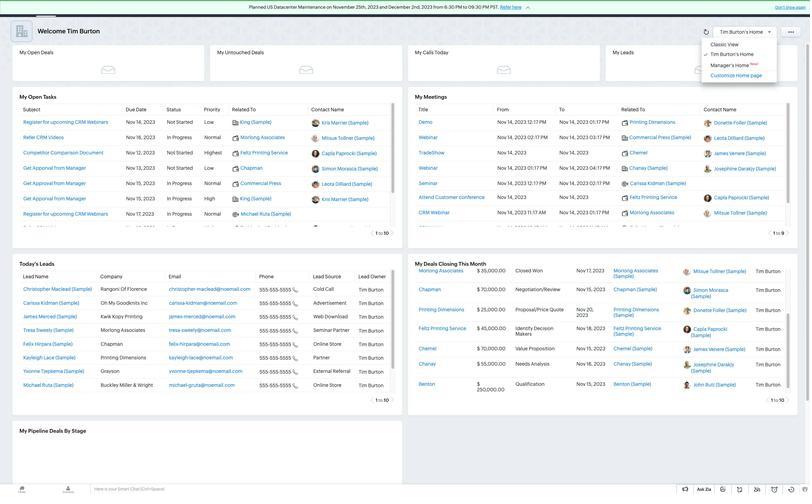 Task type: vqa. For each thing, say whether or not it's contained in the screenshot.


Task type: locate. For each thing, give the bounding box(es) containing it.
michael ruta (sample) link up and
[[233, 211, 291, 218]]

70,000.00 up 55,000.00 at right
[[481, 346, 506, 352]]

upcoming down get approval from manager link
[[50, 211, 74, 217]]

(sample) inside morlong associates (sample)
[[614, 274, 634, 279]]

lead up cold
[[313, 274, 324, 280]]

2 online store from the top
[[314, 383, 342, 388]]

carissa kidman (sample)
[[631, 181, 686, 186], [23, 300, 79, 306]]

james-merced@noemail.com
[[169, 314, 236, 320]]

1 for from the top
[[43, 120, 49, 125]]

1 get apporval from manager from the top
[[23, 166, 86, 171]]

mitsue
[[322, 136, 337, 141], [715, 211, 730, 216], [694, 269, 709, 275]]

mitsue tollner (sample)
[[322, 136, 375, 141], [715, 211, 767, 216], [694, 269, 747, 275]]

oh
[[101, 300, 108, 306]]

tim burton's home link up classic view link
[[721, 29, 774, 35]]

lead for lead owner
[[359, 274, 370, 280]]

0 horizontal spatial carissa kidman (sample) link
[[23, 300, 79, 306]]

michael ruta (sample) down "tjepkema" on the left bottom of the page
[[23, 383, 74, 388]]

leota dilliard (sample) for the leftmost leota dilliard (sample) "link"
[[322, 182, 373, 187]]

$ 70,000.00 up the $ 55,000.00
[[477, 346, 506, 352]]

refer crm videos link for normal
[[23, 135, 64, 140]]

invoices link
[[457, 0, 487, 17]]

0 vertical spatial not started
[[167, 120, 193, 125]]

upcoming for nov 17, 2023
[[50, 211, 74, 217]]

nov 14, 2023 02:17 pm down nov 14, 2023 04:17 pm
[[560, 181, 610, 186]]

1 vertical spatial donette foller (sample)
[[694, 308, 747, 314]]

0 vertical spatial feltz printing service
[[241, 150, 288, 156]]

not
[[167, 120, 175, 125], [167, 150, 175, 156], [167, 166, 175, 171]]

0 vertical spatial leota dilliard (sample) link
[[715, 136, 765, 141]]

my for my open tasks
[[20, 94, 27, 100]]

morlong
[[241, 135, 260, 140], [630, 210, 649, 215], [419, 268, 438, 274], [614, 268, 633, 274], [101, 328, 120, 333]]

kwik kopy printing
[[101, 314, 143, 320]]

apporval down 'approval'
[[33, 196, 53, 202]]

2 5555 from the top
[[280, 301, 292, 306]]

chanay (sample) down chemel (sample)
[[614, 362, 652, 367]]

from for high
[[54, 196, 65, 202]]

8 555-555-5555 from the top
[[260, 383, 292, 389]]

1 king (sample) link from the top
[[233, 120, 272, 126]]

2 related to link from the left
[[622, 107, 646, 113]]

2 marrier from the top
[[331, 197, 348, 202]]

classic view
[[711, 42, 739, 47]]

0 vertical spatial online
[[314, 342, 329, 347]]

kris
[[322, 120, 330, 126], [322, 197, 330, 202]]

7 5555 from the top
[[280, 369, 292, 375]]

mitsue tollner (sample) link for normal
[[322, 136, 375, 141]]

2023 inside nov 20, 2023
[[577, 313, 589, 318]]

0 vertical spatial josephine darakjy (sample) link
[[715, 166, 777, 172]]

get down 'competitor'
[[23, 166, 32, 171]]

of
[[121, 287, 126, 292]]

ruta up and
[[260, 211, 270, 217]]

chemel link down commercial press (sample) link
[[622, 150, 648, 156]]

1 vertical spatial leota
[[322, 182, 335, 187]]

online for felix-hirpara@noemail.com
[[314, 342, 329, 347]]

home up customize home page "link"
[[736, 63, 750, 68]]

$ for chanay
[[477, 362, 480, 367]]

my for my leads
[[613, 50, 620, 55]]

profile element
[[775, 0, 795, 17]]

2 kris marrier (sample) link from the top
[[322, 197, 369, 202]]

online store down seminar partner
[[314, 342, 342, 347]]

5555 for tresa-sweely@noemail.com
[[280, 328, 292, 334]]

get for commercial
[[23, 181, 32, 186]]

2 horizontal spatial james
[[715, 151, 729, 156]]

$
[[477, 268, 480, 274], [477, 287, 480, 293], [477, 307, 480, 313], [477, 326, 480, 332], [477, 346, 480, 352], [477, 362, 480, 367], [477, 382, 480, 387]]

felix-
[[169, 342, 180, 347]]

0 vertical spatial felix
[[631, 225, 641, 231]]

josephine inside "josephine darakjy (sample)"
[[694, 362, 717, 368]]

3 not started from the top
[[167, 166, 193, 171]]

2 lead from the left
[[313, 274, 324, 280]]

my deals closing this month
[[415, 261, 487, 267]]

1 horizontal spatial tollner
[[710, 269, 726, 275]]

feltz printing service
[[241, 150, 288, 156], [630, 195, 678, 200], [419, 326, 467, 332]]

webinar link up seminar link
[[419, 166, 438, 171]]

2 vertical spatial mitsue tollner (sample) link
[[694, 269, 747, 275]]

2 12:17 from the top
[[528, 181, 539, 186]]

2 get apporval from manager from the top
[[23, 196, 86, 202]]

2 register from the top
[[23, 211, 42, 217]]

3 normal from the top
[[204, 211, 221, 217]]

0 vertical spatial get
[[23, 166, 32, 171]]

1 started from the top
[[176, 120, 193, 125]]

create menu image
[[692, 4, 701, 13]]

simon morasca (sample) link
[[322, 166, 378, 172], [692, 288, 729, 300]]

profile image
[[779, 3, 790, 14]]

4 in from the top
[[167, 211, 171, 217]]

not for nov 14, 2023
[[167, 120, 175, 125]]

truhlar left and
[[241, 225, 256, 231]]

2 apporval from the top
[[33, 196, 53, 202]]

0 horizontal spatial simon morasca (sample) link
[[322, 166, 378, 172]]

0 vertical spatial donette foller (sample)
[[715, 120, 768, 126]]

register for upcoming crm webinars link down get approval from manager link
[[23, 211, 108, 217]]

2 truhlar from the left
[[268, 225, 284, 231]]

orders for sales orders
[[388, 6, 403, 11]]

us
[[267, 5, 273, 10]]

contact
[[312, 107, 330, 113], [704, 107, 723, 113]]

register for upcoming crm webinars link for nov 17, 2023
[[23, 211, 108, 217]]

1 upcoming from the top
[[50, 120, 74, 125]]

seminar up attend
[[419, 181, 438, 186]]

$ 70,000.00 down $ 35,000.00
[[477, 287, 506, 293]]

online store down external referral
[[314, 383, 342, 388]]

1 webinar link from the top
[[419, 135, 438, 140]]

0 horizontal spatial leota
[[322, 182, 335, 187]]

refer crm videos
[[23, 135, 64, 140], [23, 225, 64, 231]]

1 not started from the top
[[167, 120, 193, 125]]

1 vertical spatial apporval
[[33, 196, 53, 202]]

chanay (sample) link down chemel (sample)
[[614, 362, 652, 367]]

status link
[[167, 107, 181, 113]]

$ left 55,000.00 at right
[[477, 362, 480, 367]]

6 5555 from the top
[[280, 356, 292, 361]]

tim burton's home for bottom tim burton's home link
[[711, 52, 754, 57]]

0 vertical spatial refer
[[500, 5, 512, 10]]

5 5555 from the top
[[280, 342, 292, 348]]

1 low from the top
[[204, 120, 214, 125]]

$ down the $ 55,000.00
[[477, 382, 480, 387]]

tim burton's home
[[721, 29, 764, 35], [711, 52, 754, 57]]

2 videos from the top
[[48, 225, 64, 231]]

for for nov 17, 2023
[[43, 211, 49, 217]]

chanay link
[[419, 362, 436, 367]]

kris marrier (sample) link for low
[[322, 120, 369, 126]]

2 king from the top
[[240, 196, 251, 202]]

signals image
[[724, 6, 728, 11]]

1 horizontal spatial simon
[[694, 288, 709, 293]]

tresa-sweely@noemail.com
[[169, 328, 231, 333]]

get approval from manager
[[23, 181, 86, 186]]

tim burton's home link down classic view link
[[704, 52, 776, 57]]

$ left 45,000.00
[[477, 326, 480, 332]]

register for upcoming crm webinars down "tasks"
[[23, 120, 108, 125]]

king (sample) for low
[[240, 120, 272, 125]]

2 horizontal spatial feltz printing service link
[[622, 195, 678, 201]]

0 horizontal spatial carissa kidman (sample)
[[23, 300, 79, 306]]

nov
[[126, 120, 135, 125], [498, 120, 507, 125], [560, 120, 569, 125], [126, 135, 135, 140], [498, 135, 507, 140], [560, 135, 569, 140], [126, 150, 135, 156], [498, 150, 507, 156], [560, 150, 569, 156], [126, 166, 135, 171], [498, 166, 507, 171], [560, 166, 569, 171], [126, 181, 135, 186], [498, 181, 507, 186], [560, 181, 569, 186], [498, 195, 507, 200], [560, 195, 569, 200], [126, 196, 135, 202], [498, 210, 507, 215], [560, 210, 569, 215], [126, 211, 135, 217], [126, 225, 135, 231], [498, 225, 507, 231], [560, 225, 569, 231], [577, 268, 586, 274], [577, 287, 586, 293], [577, 307, 586, 313], [577, 326, 586, 332], [577, 346, 586, 352], [577, 362, 586, 367], [577, 382, 586, 387]]

1 555-555-5555 from the top
[[260, 287, 292, 293]]

2 for from the top
[[43, 211, 49, 217]]

donette for the topmost the donette foller (sample) link
[[715, 120, 733, 126]]

1 refer crm videos link from the top
[[23, 135, 64, 140]]

tresa sweely (sample) link
[[23, 328, 74, 333]]

get apporval from manager down get approval from manager link
[[23, 196, 86, 202]]

view
[[728, 42, 739, 47]]

$ 250,000.00
[[477, 382, 505, 393]]

ruta down "tjepkema" on the left bottom of the page
[[42, 383, 53, 388]]

simon morasca (sample) for nov 15, 2023
[[692, 288, 729, 300]]

mitsue tollner (sample) for nov 17, 2023
[[694, 269, 747, 275]]

tim burton's home up classic view link
[[721, 29, 764, 35]]

$ down $ 35,000.00
[[477, 287, 480, 293]]

quotes link
[[341, 0, 369, 17]]

upcoming down "tasks"
[[50, 120, 74, 125]]

2 not from the top
[[167, 150, 175, 156]]

sales orders link
[[369, 0, 409, 17]]

0 horizontal spatial venere
[[709, 347, 725, 353]]

1 normal from the top
[[204, 135, 221, 140]]

michael down yvonne in the left of the page
[[23, 383, 41, 388]]

capla inside 'capla paprocki (sample)'
[[694, 327, 707, 332]]

2 normal from the top
[[204, 181, 221, 186]]

2 vertical spatial tollner
[[710, 269, 726, 275]]

4 555-555-5555 from the top
[[260, 328, 292, 334]]

0 vertical spatial printing dimensions
[[630, 120, 676, 125]]

advertisement
[[314, 300, 347, 306]]

progress for michael
[[172, 211, 192, 217]]

webinar link down demo
[[419, 135, 438, 140]]

1 kris marrier (sample) link from the top
[[322, 120, 369, 126]]

morasca for low
[[338, 166, 357, 172]]

nov 15, 2023 for benton
[[577, 382, 606, 387]]

yvonne
[[23, 369, 40, 374]]

1 horizontal spatial carissa kidman (sample) link
[[622, 181, 686, 187]]

0 vertical spatial venere
[[730, 151, 745, 156]]

demo link
[[419, 120, 433, 125]]

manager's home new!
[[711, 62, 759, 68]]

1 kris marrier (sample) from the top
[[322, 120, 369, 126]]

35,000.00
[[481, 268, 506, 274]]

2 refer crm videos link from the top
[[23, 225, 64, 231]]

printing
[[630, 120, 648, 125], [252, 150, 270, 156], [642, 195, 660, 200], [419, 307, 437, 313], [614, 307, 632, 313], [125, 314, 143, 320], [431, 326, 449, 332], [626, 326, 644, 332], [101, 355, 119, 361]]

2 king (sample) link from the top
[[233, 196, 272, 202]]

1 to 10 for tasks
[[376, 231, 389, 236]]

3 not from the top
[[167, 166, 175, 171]]

low down priority link
[[204, 120, 214, 125]]

1 horizontal spatial carissa kidman (sample)
[[631, 181, 686, 186]]

get apporval from manager link down get approval from manager link
[[23, 196, 86, 202]]

0 horizontal spatial morasca
[[338, 166, 357, 172]]

morasca for nov 15, 2023
[[710, 288, 729, 293]]

chapman down closing
[[419, 287, 441, 293]]

1 vertical spatial nov 14, 2023 02:17 pm
[[560, 181, 610, 186]]

name
[[331, 107, 344, 113], [724, 107, 737, 113], [35, 274, 48, 280]]

pst.
[[490, 5, 500, 10]]

kayleigh lace (sample) link
[[23, 355, 76, 361]]

1 get apporval from manager link from the top
[[23, 166, 86, 171]]

2 related to from the left
[[622, 107, 646, 113]]

1 horizontal spatial nov 17, 2023
[[577, 268, 605, 274]]

open for deals
[[27, 50, 40, 55]]

7 555-555-5555 from the top
[[260, 369, 292, 375]]

paprocki for my open tasks
[[336, 151, 356, 156]]

1 vertical spatial josephine
[[694, 362, 717, 368]]

tim burton's home down view at right
[[711, 52, 754, 57]]

related to link
[[232, 107, 256, 113], [622, 107, 646, 113]]

rangoni
[[101, 287, 120, 292]]

open up subject
[[28, 94, 42, 100]]

negotiation/review
[[516, 287, 561, 293]]

in progress for michael ruta (sample)
[[167, 211, 192, 217]]

to for 1st related to link from the left
[[251, 107, 256, 113]]

$ inside $ 250,000.00
[[477, 382, 480, 387]]

contact name for 2nd the contact name link
[[704, 107, 737, 113]]

low down highest
[[204, 166, 214, 171]]

1 horizontal spatial donette
[[715, 120, 733, 126]]

high
[[204, 196, 215, 202], [204, 225, 215, 231]]

upcoming
[[50, 120, 74, 125], [50, 211, 74, 217]]

status
[[167, 107, 181, 113]]

store down seminar partner
[[330, 342, 342, 347]]

chemel link
[[622, 150, 648, 156], [419, 346, 437, 352]]

chemel (sample)
[[614, 346, 653, 352]]

tim burton's home for topmost tim burton's home link
[[721, 29, 764, 35]]

2 crm webinar from the top
[[419, 225, 450, 231]]

chanay (sample) down commercial press (sample) link
[[630, 166, 668, 171]]

1 webinars from the top
[[87, 120, 108, 125]]

from left 6:30
[[434, 5, 444, 10]]

register for upcoming crm webinars down get approval from manager link
[[23, 211, 108, 217]]

1 not from the top
[[167, 120, 175, 125]]

1 vertical spatial ruta
[[42, 383, 53, 388]]

burton's up classic view link
[[730, 29, 749, 35]]

2 webinars from the top
[[87, 211, 108, 217]]

simon morasca (sample) for low
[[322, 166, 378, 172]]

crm webinar for nov 14, 2023 11:17 am
[[419, 210, 450, 215]]

grayson
[[101, 369, 120, 374]]

kayleigh-lace@noemail.com
[[169, 355, 233, 361]]

2 online from the top
[[314, 383, 329, 388]]

1 12:17 from the top
[[528, 120, 539, 125]]

0 horizontal spatial contact name
[[312, 107, 344, 113]]

not down status link
[[167, 120, 175, 125]]

store down external referral
[[330, 383, 342, 388]]

mitsue for nov 17, 2023
[[694, 269, 709, 275]]

michael up and
[[241, 211, 259, 217]]

2 high from the top
[[204, 225, 215, 231]]

2 crm webinar link from the top
[[419, 225, 450, 231]]

refer for truhlar and truhlar attys
[[23, 225, 35, 231]]

for down "tasks"
[[43, 120, 49, 125]]

2 vertical spatial nov 14, 2023 01:17 pm
[[560, 210, 610, 215]]

christopher
[[23, 287, 50, 292]]

0 vertical spatial online store
[[314, 342, 342, 347]]

4 in progress from the top
[[167, 211, 192, 217]]

lead for lead name
[[23, 274, 34, 280]]

paprocki for my deals closing this month
[[708, 327, 728, 332]]

refer crm videos for high
[[23, 225, 64, 231]]

morlong associates (sample) link
[[614, 268, 659, 279]]

1 horizontal spatial simon morasca (sample)
[[692, 288, 729, 300]]

feltz inside feltz printing service (sample)
[[614, 326, 625, 332]]

1 marrier from the top
[[331, 120, 348, 126]]

3 in from the top
[[167, 196, 171, 202]]

customer
[[436, 195, 458, 200]]

1 refer crm videos from the top
[[23, 135, 64, 140]]

refer for morlong associates
[[23, 135, 35, 140]]

my for my pipeline deals by stage
[[20, 428, 27, 434]]

hirpara
[[642, 225, 659, 231], [35, 342, 52, 347]]

1 vertical spatial refer
[[23, 135, 35, 140]]

open down the welcome at the left
[[27, 50, 40, 55]]

felix hirpara (sample) link
[[622, 225, 680, 231], [23, 342, 73, 347]]

1 benton from the left
[[419, 382, 436, 387]]

deals left by
[[49, 428, 63, 434]]

zia
[[706, 488, 712, 492]]

0 vertical spatial register
[[23, 120, 42, 125]]

1 horizontal spatial foller
[[734, 120, 747, 126]]

1 horizontal spatial felix
[[631, 225, 641, 231]]

$ 25,000.00
[[477, 307, 506, 313]]

15, for chapman
[[587, 287, 593, 293]]

marrier for low
[[331, 120, 348, 126]]

0 horizontal spatial seminar
[[314, 328, 332, 333]]

1 vertical spatial get apporval from manager
[[23, 196, 86, 202]]

nov 14, 2023 for attend customer conference
[[498, 195, 527, 200]]

progress for commercial
[[172, 181, 192, 186]]

8 5555 from the top
[[280, 383, 292, 389]]

$ left 25,000.00
[[477, 307, 480, 313]]

campaigns
[[529, 6, 555, 11]]

manager for normal
[[66, 181, 86, 186]]

1 for my meetings
[[774, 231, 776, 236]]

1 orders from the left
[[388, 6, 403, 11]]

3 in progress from the top
[[167, 196, 192, 202]]

attys
[[285, 225, 296, 231]]

kidman@noemail.com
[[186, 300, 237, 306]]

mitsue tollner (sample) link
[[322, 136, 375, 141], [715, 211, 767, 216], [694, 269, 747, 275]]

felix-hirpara@noemail.com link
[[169, 342, 230, 347]]

here is your smart chat (ctrl+space)
[[94, 487, 165, 492]]

2 $ from the top
[[477, 287, 480, 293]]

my for my deals closing this month
[[415, 261, 423, 267]]

orders
[[388, 6, 403, 11], [436, 6, 452, 11]]

5 in from the top
[[167, 225, 171, 231]]

chemel link up chanay link
[[419, 346, 437, 352]]

progress
[[172, 135, 192, 140], [172, 181, 192, 186], [172, 196, 192, 202], [172, 211, 192, 217], [172, 225, 192, 231]]

2 in progress from the top
[[167, 181, 192, 186]]

1 horizontal spatial felix hirpara (sample) link
[[622, 225, 680, 231]]

9
[[782, 231, 785, 236]]

printing inside printing dimensions (sample)
[[614, 307, 632, 313]]

truhlar right and
[[268, 225, 284, 231]]

for for nov 14, 2023
[[43, 120, 49, 125]]

0 horizontal spatial nov 14, 2023 11:17 am
[[498, 210, 546, 215]]

normal for commercial
[[204, 181, 221, 186]]

webinar link for nov 14, 2023 02:17 pm
[[419, 135, 438, 140]]

get left 'approval'
[[23, 181, 32, 186]]

2 register for upcoming crm webinars link from the top
[[23, 211, 108, 217]]

3 $ from the top
[[477, 307, 480, 313]]

1 high from the top
[[204, 196, 215, 202]]

0 vertical spatial nov 14, 2023 12:17 pm
[[498, 120, 547, 125]]

chemel down feltz printing service (sample) link at right bottom
[[614, 346, 632, 352]]

1 kris from the top
[[322, 120, 330, 126]]

1 vertical spatial king
[[240, 196, 251, 202]]

christopher-maclead@noemail.com link
[[169, 287, 251, 292]]

6 $ from the top
[[477, 362, 480, 367]]

15, for chemel
[[587, 346, 593, 352]]

online down seminar partner
[[314, 342, 329, 347]]

nov 14, 2023 02:17 pm down from "link"
[[498, 135, 548, 140]]

0 vertical spatial refer crm videos
[[23, 135, 64, 140]]

commercial for commercial press (sample)
[[630, 135, 658, 140]]

capla paprocki (sample) for my open tasks
[[322, 151, 377, 156]]

partner up external at the left bottom
[[314, 355, 330, 361]]

1 vertical spatial upcoming
[[50, 211, 74, 217]]

register down 'approval'
[[23, 211, 42, 217]]

not started for nov 12, 2023
[[167, 150, 193, 156]]

0 vertical spatial simon
[[322, 166, 337, 172]]

0 vertical spatial nov 14, 2023 11:17 am
[[498, 210, 546, 215]]

0 vertical spatial michael ruta (sample)
[[241, 211, 291, 217]]

lead for lead source
[[313, 274, 324, 280]]

michael ruta (sample) link down "tjepkema" on the left bottom of the page
[[23, 383, 74, 388]]

2 horizontal spatial feltz printing service
[[630, 195, 678, 200]]

2 register for upcoming crm webinars from the top
[[23, 211, 108, 217]]

partner down download
[[333, 328, 350, 333]]

3 to from the left
[[640, 107, 646, 113]]

1 vertical spatial kris marrier (sample)
[[322, 197, 369, 202]]

1 horizontal spatial chapman link
[[419, 287, 441, 293]]

capla for my deals closing this month
[[694, 327, 707, 332]]

70,000.00 for negotiation/review
[[481, 287, 506, 293]]

register down subject
[[23, 120, 42, 125]]

3 get from the top
[[23, 196, 32, 202]]

70,000.00 down 35,000.00
[[481, 287, 506, 293]]

morasca inside simon morasca (sample)
[[710, 288, 729, 293]]

deals for my pipeline deals by stage
[[49, 428, 63, 434]]

1 in from the top
[[167, 135, 171, 140]]

2 vertical spatial manager
[[66, 196, 86, 202]]

michael ruta (sample) inside michael ruta (sample) 'link'
[[241, 211, 291, 217]]

chapman link down closing
[[419, 287, 441, 293]]

carissa-
[[169, 300, 186, 306]]

1 horizontal spatial 17,
[[587, 268, 592, 274]]

lead down today's
[[23, 274, 34, 280]]

0 vertical spatial for
[[43, 120, 49, 125]]

online down external at the left bottom
[[314, 383, 329, 388]]

0 vertical spatial chanay (sample) link
[[622, 166, 668, 172]]

1 vertical spatial online store
[[314, 383, 342, 388]]

register for upcoming crm webinars for nov 14, 2023
[[23, 120, 108, 125]]

09:30
[[469, 5, 482, 10]]

0 vertical spatial carissa kidman (sample)
[[631, 181, 686, 186]]

home
[[750, 29, 764, 35], [740, 52, 754, 57], [736, 63, 750, 68], [736, 73, 750, 78]]

1 vertical spatial for
[[43, 211, 49, 217]]

burton's down view at right
[[721, 52, 739, 57]]

not started for nov 14, 2023
[[167, 120, 193, 125]]

10 for tasks
[[384, 231, 389, 236]]

commercial press (sample)
[[630, 135, 692, 140]]

nov 14, 2023 04:17 pm
[[560, 166, 611, 171]]

service
[[271, 150, 288, 156], [661, 195, 678, 200], [450, 326, 467, 332], [645, 326, 662, 332]]

contact name for 1st the contact name link from the left
[[312, 107, 344, 113]]

1 vertical spatial not
[[167, 150, 175, 156]]

2 webinar link from the top
[[419, 166, 438, 171]]

from right 'approval'
[[54, 181, 65, 186]]

create menu element
[[688, 0, 705, 17]]

get apporval from manager up get approval from manager link
[[23, 166, 86, 171]]

analysis
[[531, 362, 550, 367]]

get apporval from manager for nov 13, 2023
[[23, 166, 86, 171]]

2 low from the top
[[204, 166, 214, 171]]

1 vertical spatial store
[[330, 383, 342, 388]]

1 vertical spatial carissa kidman (sample) link
[[23, 300, 79, 306]]

1 horizontal spatial feltz printing service
[[419, 326, 467, 332]]

1 king from the top
[[240, 120, 251, 125]]

1 horizontal spatial darakjy
[[739, 166, 756, 172]]

$ 70,000.00 for negotiation/review
[[477, 287, 506, 293]]

1 online store from the top
[[314, 342, 342, 347]]

get down get approval from manager link
[[23, 196, 32, 202]]

chanay (sample) link down commercial press (sample) link
[[622, 166, 668, 172]]

simon morasca (sample) link for low
[[322, 166, 378, 172]]

1 for my open tasks
[[376, 231, 378, 236]]

nov 16, 2023 for high
[[126, 225, 155, 231]]

2 vertical spatial feltz printing service
[[419, 326, 467, 332]]

seminar down web
[[314, 328, 332, 333]]

0 vertical spatial high
[[204, 196, 215, 202]]

0 vertical spatial dilliard
[[728, 136, 744, 141]]

1 vertical spatial feltz printing service link
[[622, 195, 678, 201]]

1 in progress from the top
[[167, 135, 192, 140]]

goodknits
[[116, 300, 140, 306]]

6 555-555-5555 from the top
[[260, 356, 292, 361]]

0 vertical spatial king (sample) link
[[233, 120, 272, 126]]

2 in from the top
[[167, 181, 171, 186]]

deals right untouched
[[252, 50, 264, 55]]

high for king
[[204, 196, 215, 202]]

michael-
[[169, 383, 189, 388]]

$ up the $ 55,000.00
[[477, 346, 480, 352]]

6:30
[[445, 5, 455, 10]]

deals down the welcome at the left
[[41, 50, 53, 55]]

get apporval from manager link up get approval from manager link
[[23, 166, 86, 171]]

1 horizontal spatial related
[[622, 107, 639, 113]]

18,
[[587, 326, 593, 332]]

service inside feltz printing service (sample)
[[645, 326, 662, 332]]

press inside commercial press link
[[269, 181, 281, 186]]

manager's
[[711, 63, 735, 68]]

from down competitor comparison document
[[54, 166, 65, 171]]

0 horizontal spatial commercial
[[241, 181, 268, 186]]

1 70,000.00 from the top
[[481, 287, 506, 293]]

2 get from the top
[[23, 181, 32, 186]]

value proposition
[[516, 346, 555, 352]]

3 5555 from the top
[[280, 315, 292, 320]]

2 not started from the top
[[167, 150, 193, 156]]

chapman up commercial press link
[[241, 166, 263, 171]]

purchase
[[414, 6, 435, 11]]

michael ruta (sample) up truhlar and truhlar attys
[[241, 211, 291, 217]]

17,
[[136, 211, 142, 217], [587, 268, 592, 274]]

4 $ from the top
[[477, 326, 480, 332]]

0 vertical spatial 12:17
[[528, 120, 539, 125]]

not right nov 13, 2023
[[167, 166, 175, 171]]

(sample) inside feltz printing service (sample)
[[614, 332, 634, 337]]

deals for my open deals
[[41, 50, 53, 55]]

for down 'approval'
[[43, 211, 49, 217]]

invoices
[[463, 6, 482, 11]]

get apporval from manager link for nov 15, 2023
[[23, 196, 86, 202]]

1 vertical spatial kris
[[322, 197, 330, 202]]

marrier for high
[[331, 197, 348, 202]]

2 $ 70,000.00 from the top
[[477, 346, 506, 352]]

not right nov 12, 2023
[[167, 150, 175, 156]]

$ for chapman
[[477, 287, 480, 293]]

1 related to from the left
[[232, 107, 256, 113]]

0 vertical spatial $ 70,000.00
[[477, 287, 506, 293]]

online store
[[314, 342, 342, 347], [314, 383, 342, 388]]

0 horizontal spatial feltz printing service
[[241, 150, 288, 156]]

apporval up 'approval'
[[33, 166, 53, 171]]

nov 14, 2023 01:17 pm for pm
[[560, 120, 610, 125]]

1 crm webinar from the top
[[419, 210, 450, 215]]

press inside commercial press (sample) link
[[659, 135, 671, 140]]

king (sample) link for low
[[233, 120, 272, 126]]

campaigns link
[[523, 0, 560, 17]]

0 vertical spatial manager
[[66, 166, 86, 171]]

3 lead from the left
[[359, 274, 370, 280]]

1 vertical spatial $ 70,000.00
[[477, 346, 506, 352]]

0 vertical spatial darakjy
[[739, 166, 756, 172]]

register for upcoming crm webinars link down "tasks"
[[23, 120, 108, 125]]

0 vertical spatial leads
[[64, 6, 78, 11]]

1 nov 14, 2023 12:17 pm from the top
[[498, 120, 547, 125]]

1 vertical spatial chanay (sample) link
[[614, 362, 652, 367]]

1 vertical spatial leota dilliard (sample)
[[322, 182, 373, 187]]

from down get approval from manager link
[[54, 196, 65, 202]]

2 horizontal spatial tollner
[[731, 211, 746, 216]]

12:17
[[528, 120, 539, 125], [528, 181, 539, 186]]

josephine darakjy (sample) link
[[715, 166, 777, 172], [692, 362, 735, 374]]

1 5555 from the top
[[280, 287, 292, 293]]

lead left owner on the bottom of page
[[359, 274, 370, 280]]

1 vertical spatial carissa
[[23, 300, 40, 306]]

quote
[[550, 307, 564, 313]]

nov 15, 2023
[[126, 181, 155, 186], [126, 196, 155, 202], [577, 287, 606, 293], [577, 346, 606, 352], [577, 382, 606, 387]]

1 vertical spatial press
[[269, 181, 281, 186]]

in progress for king (sample)
[[167, 196, 192, 202]]

today's leads
[[20, 261, 54, 267]]

(sample) inside 'capla paprocki (sample)'
[[692, 333, 712, 339]]

chapman link up commercial press link
[[233, 166, 263, 172]]

$ down month
[[477, 268, 480, 274]]

1 crm webinar link from the top
[[419, 210, 450, 215]]

1 apporval from the top
[[33, 166, 53, 171]]

printing inside feltz printing service (sample)
[[626, 326, 644, 332]]

donette foller (sample) for the topmost the donette foller (sample) link
[[715, 120, 768, 126]]

1 vertical spatial leads
[[621, 50, 634, 55]]

printing dimensions
[[630, 120, 676, 125], [419, 307, 465, 313], [101, 355, 146, 361]]

am for nov 14, 2023 11:17 am
[[540, 225, 548, 231]]

nov 14, 2023 for tradeshow
[[498, 150, 527, 156]]

dilliard for the leftmost leota dilliard (sample) "link"
[[336, 182, 351, 187]]

1 $ from the top
[[477, 268, 480, 274]]



Task type: describe. For each thing, give the bounding box(es) containing it.
and
[[380, 5, 388, 10]]

chemel up chanay link
[[419, 346, 437, 352]]

0 vertical spatial felix hirpara (sample) link
[[622, 225, 680, 231]]

commercial for commercial press
[[241, 181, 268, 186]]

mitsue for normal
[[322, 136, 337, 141]]

king for high
[[240, 196, 251, 202]]

5555 for james-merced@noemail.com
[[280, 315, 292, 320]]

your
[[108, 487, 117, 492]]

normal for michael
[[204, 211, 221, 217]]

normal for morlong
[[204, 135, 221, 140]]

my meetings
[[415, 94, 447, 100]]

25,000.00
[[481, 307, 506, 313]]

products link
[[310, 0, 341, 17]]

0 horizontal spatial 11:17
[[528, 210, 538, 215]]

0 horizontal spatial james
[[23, 314, 38, 320]]

0 horizontal spatial carissa
[[23, 300, 40, 306]]

0 vertical spatial ruta
[[260, 211, 270, 217]]

deals for my untouched deals
[[252, 50, 264, 55]]

tollner for nov 17, 2023
[[710, 269, 726, 275]]

1 vertical spatial 01:17
[[528, 166, 539, 171]]

0 vertical spatial hirpara
[[642, 225, 659, 231]]

250,000.00
[[477, 387, 505, 393]]

tresa
[[23, 328, 35, 333]]

1 vertical spatial tim burton's home link
[[704, 52, 776, 57]]

christopher maclead (sample)
[[23, 287, 92, 292]]

$ 55,000.00
[[477, 362, 506, 367]]

makers
[[516, 332, 532, 337]]

1 vertical spatial felix hirpara (sample)
[[23, 342, 73, 347]]

projects
[[596, 6, 615, 11]]

0 vertical spatial james venere (sample) link
[[715, 151, 767, 156]]

1 horizontal spatial carissa
[[631, 181, 647, 186]]

webinars for nov 14, 2023
[[87, 120, 108, 125]]

kris marrier (sample) for high
[[322, 197, 369, 202]]

1 vertical spatial josephine darakjy (sample)
[[692, 362, 735, 374]]

(sample) inside printing dimensions (sample)
[[614, 313, 634, 318]]

nov 14, 2023 01:17 pm for am
[[560, 210, 610, 215]]

555-555-5555 for yvonne-tjepkema@noemail.com
[[260, 369, 292, 375]]

in for michael
[[167, 211, 171, 217]]

1 to 10 for closing
[[772, 398, 785, 403]]

1 horizontal spatial leads
[[64, 6, 78, 11]]

printing inside printing dimensions link
[[630, 120, 648, 125]]

my pipeline deals by stage
[[20, 428, 86, 434]]

november
[[333, 5, 355, 10]]

1 horizontal spatial printing dimensions link
[[622, 120, 676, 126]]

am for nov 14, 2023 01:17 pm
[[539, 210, 546, 215]]

king for low
[[240, 120, 251, 125]]

benton for benton (sample)
[[614, 382, 631, 387]]

0 vertical spatial partner
[[333, 328, 350, 333]]

1 vertical spatial darakjy
[[718, 362, 735, 368]]

manager for low
[[66, 166, 86, 171]]

press for commercial press (sample)
[[659, 135, 671, 140]]

5555 for felix-hirpara@noemail.com
[[280, 342, 292, 348]]

2 vertical spatial 16,
[[587, 362, 593, 367]]

value
[[516, 346, 528, 352]]

1 vertical spatial capla paprocki (sample) link
[[715, 195, 770, 201]]

(sample) inside 'link'
[[271, 211, 291, 217]]

marketplace element
[[747, 0, 761, 17]]

(sample) inside "josephine darakjy (sample)"
[[692, 369, 712, 374]]

$ 70,000.00 for value proposition
[[477, 346, 506, 352]]

1 vertical spatial nov 17, 2023
[[577, 268, 605, 274]]

get for king
[[23, 196, 32, 202]]

13,
[[136, 166, 142, 171]]

in progress for commercial press
[[167, 181, 192, 186]]

55,000.00
[[481, 362, 506, 367]]

in for truhlar
[[167, 225, 171, 231]]

1 vertical spatial printing dimensions link
[[419, 307, 465, 313]]

0 vertical spatial chapman link
[[233, 166, 263, 172]]

dilliard for right leota dilliard (sample) "link"
[[728, 136, 744, 141]]

morlong inside morlong associates (sample)
[[614, 268, 633, 274]]

nov 12, 2023
[[126, 150, 155, 156]]

lead source
[[313, 274, 341, 280]]

qualification
[[516, 382, 545, 387]]

on
[[327, 5, 332, 10]]

1 vertical spatial josephine darakjy (sample) link
[[692, 362, 735, 374]]

1 truhlar from the left
[[241, 225, 256, 231]]

yvonne-tjepkema@noemail.com
[[169, 369, 243, 374]]

search element
[[705, 0, 719, 17]]

competitor comparison document link
[[23, 150, 104, 156]]

untouched
[[225, 50, 251, 55]]

2 horizontal spatial paprocki
[[729, 195, 749, 201]]

john butt (sample) link
[[694, 383, 736, 388]]

florence
[[127, 287, 147, 292]]

nov 14, 2023 10:17 am
[[498, 225, 548, 231]]

0 horizontal spatial morlong associates link
[[233, 135, 285, 141]]

0 horizontal spatial michael ruta (sample) link
[[23, 383, 74, 388]]

proposal/price quote
[[516, 307, 564, 313]]

2 vertical spatial nov 16, 2023
[[577, 362, 606, 367]]

chapman down morlong associates (sample) link
[[614, 287, 636, 293]]

1 vertical spatial michael ruta (sample)
[[23, 383, 74, 388]]

tollner for normal
[[338, 136, 354, 141]]

2 horizontal spatial capla
[[715, 195, 728, 201]]

0 horizontal spatial leota dilliard (sample) link
[[322, 182, 373, 187]]

0 vertical spatial nov 14, 2023 02:17 pm
[[498, 135, 548, 140]]

and
[[257, 225, 267, 231]]

here
[[94, 487, 104, 492]]

my for my untouched deals
[[217, 50, 224, 55]]

1 vertical spatial mitsue
[[715, 211, 730, 216]]

nov 15, 2023 for chemel
[[577, 346, 606, 352]]

lead name link
[[23, 274, 48, 280]]

get apporval from manager for nov 15, 2023
[[23, 196, 86, 202]]

1 horizontal spatial chemel link
[[622, 150, 648, 156]]

2 vertical spatial printing dimensions
[[101, 355, 146, 361]]

due
[[126, 107, 135, 113]]

1 vertical spatial mitsue tollner (sample) link
[[715, 211, 767, 216]]

inc
[[141, 300, 148, 306]]

1 for my deals closing this month
[[772, 398, 774, 403]]

12,
[[136, 150, 142, 156]]

in progress for truhlar and truhlar attys
[[167, 225, 192, 231]]

1 contact name link from the left
[[312, 107, 344, 113]]

1 vertical spatial 17,
[[587, 268, 592, 274]]

crm webinar link for nov 14, 2023 10:17 am
[[419, 225, 450, 231]]

1 vertical spatial chanay (sample)
[[614, 362, 652, 367]]

12:17 for nov 14, 2023 02:17 pm
[[528, 181, 539, 186]]

5555 for kayleigh-lace@noemail.com
[[280, 356, 292, 361]]

1 vertical spatial kidman
[[41, 300, 58, 306]]

1 to 9
[[774, 231, 785, 236]]

0 horizontal spatial 02:17
[[528, 135, 540, 140]]

0 vertical spatial tim burton's home link
[[721, 29, 774, 35]]

2 to from the left
[[560, 107, 565, 113]]

nov 14, 2023 12:17 pm for nov 14, 2023 02:17 pm
[[498, 181, 547, 186]]

1 horizontal spatial felix hirpara (sample)
[[631, 225, 680, 231]]

0 vertical spatial james venere (sample)
[[715, 151, 767, 156]]

related to for 2nd related to link from the left
[[622, 107, 646, 113]]

planned
[[249, 5, 266, 10]]

my untouched deals
[[217, 50, 264, 55]]

leota for right leota dilliard (sample) "link"
[[715, 136, 727, 141]]

5555 for yvonne-tjepkema@noemail.com
[[280, 369, 292, 375]]

benton (sample)
[[614, 382, 652, 387]]

simon morasca (sample) link for nov 15, 2023
[[692, 288, 729, 300]]

high for truhlar
[[204, 225, 215, 231]]

01:17 for am
[[590, 210, 601, 215]]

2 vertical spatial james
[[694, 347, 708, 353]]

manager for high
[[66, 196, 86, 202]]

0 vertical spatial carissa kidman (sample) link
[[622, 181, 686, 187]]

1 horizontal spatial leota dilliard (sample) link
[[715, 136, 765, 141]]

analytics
[[284, 6, 304, 11]]

customize home page
[[711, 73, 763, 78]]

date
[[136, 107, 147, 113]]

seminar for seminar link
[[419, 181, 438, 186]]

1 vertical spatial partner
[[314, 355, 330, 361]]

home inside the manager's home new!
[[736, 63, 750, 68]]

in for morlong
[[167, 135, 171, 140]]

nov inside nov 20, 2023
[[577, 307, 586, 313]]

online store for michael-gruta@noemail.com
[[314, 383, 342, 388]]

1 vertical spatial burton's
[[721, 52, 739, 57]]

new!
[[751, 62, 759, 66]]

1 vertical spatial capla paprocki (sample)
[[715, 195, 770, 201]]

wright
[[138, 383, 153, 388]]

identify
[[516, 326, 533, 332]]

1 horizontal spatial nov 14, 2023 11:17 am
[[560, 225, 608, 231]]

commercial press link
[[233, 181, 281, 187]]

chapman (sample)
[[614, 287, 657, 293]]

chapman up grayson
[[101, 342, 123, 347]]

again
[[797, 5, 806, 9]]

16, for normal
[[136, 135, 143, 140]]

1 vertical spatial donette foller (sample) link
[[694, 308, 747, 314]]

truhlar and truhlar attys link
[[233, 225, 296, 231]]

1 vertical spatial tollner
[[731, 211, 746, 216]]

salesinbox
[[493, 6, 518, 11]]

home up classic view link
[[750, 29, 764, 35]]

nov 14, 2023 12:17 pm for nov 14, 2023 01:17 pm
[[498, 120, 547, 125]]

highest
[[204, 150, 222, 156]]

$ for feltz printing service
[[477, 326, 480, 332]]

mitsue tollner (sample) for normal
[[322, 136, 375, 141]]

$ 45,000.00
[[477, 326, 506, 332]]

lead owner link
[[359, 274, 386, 280]]

555-555-5555 for christopher-maclead@noemail.com
[[260, 287, 292, 293]]

miller
[[120, 383, 132, 388]]

555-555-5555 for carissa-kidman@noemail.com
[[260, 301, 292, 306]]

refer crm videos for normal
[[23, 135, 64, 140]]

kris for high
[[322, 197, 330, 202]]

truhlar and truhlar attys
[[241, 225, 296, 231]]

subject
[[23, 107, 40, 113]]

1 horizontal spatial feltz printing service link
[[419, 326, 467, 332]]

phone link
[[259, 274, 274, 280]]

yvonne tjepkema (sample) link
[[23, 369, 84, 374]]

carissa-kidman@noemail.com link
[[169, 300, 237, 306]]

1 vertical spatial foller
[[713, 308, 726, 314]]

michael inside 'link'
[[241, 211, 259, 217]]

dimensions inside printing dimensions (sample)
[[633, 307, 660, 313]]

5555 for christopher-maclead@noemail.com
[[280, 287, 292, 293]]

0 vertical spatial josephine darakjy (sample)
[[715, 166, 777, 172]]

1 horizontal spatial morlong associates link
[[419, 268, 464, 274]]

1 vertical spatial james venere (sample) link
[[694, 347, 746, 353]]

1 horizontal spatial 11:17
[[590, 225, 600, 231]]

0 vertical spatial donette foller (sample) link
[[715, 120, 768, 126]]

store for michael-gruta@noemail.com
[[330, 383, 342, 388]]

progress for morlong
[[172, 135, 192, 140]]

videos for high
[[48, 225, 64, 231]]

printing dimensions inside printing dimensions link
[[630, 120, 676, 125]]

contacts image
[[46, 485, 90, 494]]

due date
[[126, 107, 147, 113]]

oh my goodknits inc
[[101, 300, 148, 306]]

1 vertical spatial nov 14, 2023 01:17 pm
[[498, 166, 547, 171]]

$ for printing dimensions
[[477, 307, 480, 313]]

1 get from the top
[[23, 166, 32, 171]]

press for commercial press
[[269, 181, 281, 186]]

cold
[[314, 287, 324, 292]]

1 vertical spatial felix
[[23, 342, 34, 347]]

2 contact name link from the left
[[704, 107, 737, 113]]

chats image
[[0, 485, 44, 494]]

products
[[315, 6, 336, 11]]

smart
[[118, 487, 130, 492]]

1 related to link from the left
[[232, 107, 256, 113]]

meetings
[[424, 94, 447, 100]]

not for nov 12, 2023
[[167, 150, 175, 156]]

1 horizontal spatial nov 14, 2023 02:17 pm
[[560, 181, 610, 186]]

leads for today's leads
[[40, 261, 54, 267]]

nov 15, 2023 for chapman
[[577, 287, 606, 293]]

1 horizontal spatial printing dimensions
[[419, 307, 465, 313]]

online for michael-gruta@noemail.com
[[314, 383, 329, 388]]

0 horizontal spatial felix hirpara (sample) link
[[23, 342, 73, 347]]

1 vertical spatial mitsue tollner (sample)
[[715, 211, 767, 216]]

enterprise-trial upgrade
[[646, 3, 678, 14]]

today
[[435, 50, 449, 55]]

1 horizontal spatial 02:17
[[590, 181, 602, 186]]

signals element
[[719, 0, 733, 17]]

carissa-kidman@noemail.com
[[169, 300, 237, 306]]

chapman (sample) link
[[614, 287, 657, 293]]

home down the manager's home new!
[[736, 73, 750, 78]]

donette foller (sample) for the donette foller (sample) link to the bottom
[[694, 308, 747, 314]]

today's
[[20, 261, 38, 267]]

trial
[[669, 3, 678, 8]]

deals left closing
[[424, 261, 438, 267]]

sales orders
[[375, 6, 403, 11]]

felix-hirpara@noemail.com
[[169, 342, 230, 347]]

low for king (sample)
[[204, 120, 214, 125]]

1 horizontal spatial kidman
[[648, 181, 665, 186]]

search image
[[709, 6, 715, 11]]

michael-gruta@noemail.com
[[169, 383, 235, 388]]

conference
[[459, 195, 485, 200]]

1 related from the left
[[232, 107, 250, 113]]

0 horizontal spatial feltz printing service link
[[233, 150, 288, 156]]

email link
[[169, 274, 181, 280]]

2 related from the left
[[622, 107, 639, 113]]

home up new!
[[740, 52, 754, 57]]

associates inside morlong associates (sample)
[[634, 268, 659, 274]]

&
[[133, 383, 137, 388]]

register for nov 17, 2023
[[23, 211, 42, 217]]

sage
[[322, 226, 333, 231]]

10 for closing
[[780, 398, 785, 403]]

ask
[[698, 488, 705, 492]]

kwik
[[101, 314, 111, 320]]

web
[[314, 314, 324, 320]]

1 vertical spatial venere
[[709, 347, 725, 353]]

0 vertical spatial josephine
[[715, 166, 738, 172]]

call
[[325, 287, 334, 292]]

0 horizontal spatial nov 17, 2023
[[126, 211, 154, 217]]

kris marrier (sample) link for high
[[322, 197, 369, 202]]

register for upcoming crm webinars for nov 17, 2023
[[23, 211, 108, 217]]

2 horizontal spatial morlong associates link
[[622, 210, 675, 216]]

john
[[694, 383, 705, 388]]

progress for king
[[172, 196, 192, 202]]

name for 2nd the contact name link
[[724, 107, 737, 113]]

1 vertical spatial chemel link
[[419, 346, 437, 352]]

0 vertical spatial chanay (sample)
[[630, 166, 668, 171]]

phone
[[259, 274, 274, 280]]

555-555-5555 for james-merced@noemail.com
[[260, 315, 292, 320]]

1 vertical spatial james venere (sample)
[[694, 347, 746, 353]]

2 contact from the left
[[704, 107, 723, 113]]

leads for my leads
[[621, 50, 634, 55]]

555-555-5555 for kayleigh-lace@noemail.com
[[260, 356, 292, 361]]

orders for purchase orders
[[436, 6, 452, 11]]

2nd,
[[412, 5, 421, 10]]

0 vertical spatial burton's
[[730, 29, 749, 35]]

1 vertical spatial michael
[[23, 383, 41, 388]]

name for 1st the contact name link from the left
[[331, 107, 344, 113]]

nov 16, 2023 for normal
[[126, 135, 155, 140]]

$ 35,000.00
[[477, 268, 506, 274]]

1 horizontal spatial michael ruta (sample) link
[[233, 211, 291, 218]]

chat
[[130, 487, 140, 492]]

buckley miller & wright
[[101, 383, 153, 388]]

0 horizontal spatial hirpara
[[35, 342, 52, 347]]

1 contact from the left
[[312, 107, 330, 113]]

0 vertical spatial 17,
[[136, 211, 142, 217]]

quotes
[[347, 6, 364, 11]]

leads link
[[59, 0, 83, 17]]

chemel down commercial press (sample) link
[[630, 150, 648, 156]]

tasks
[[43, 94, 56, 100]]

get approval from manager link
[[23, 181, 86, 186]]



